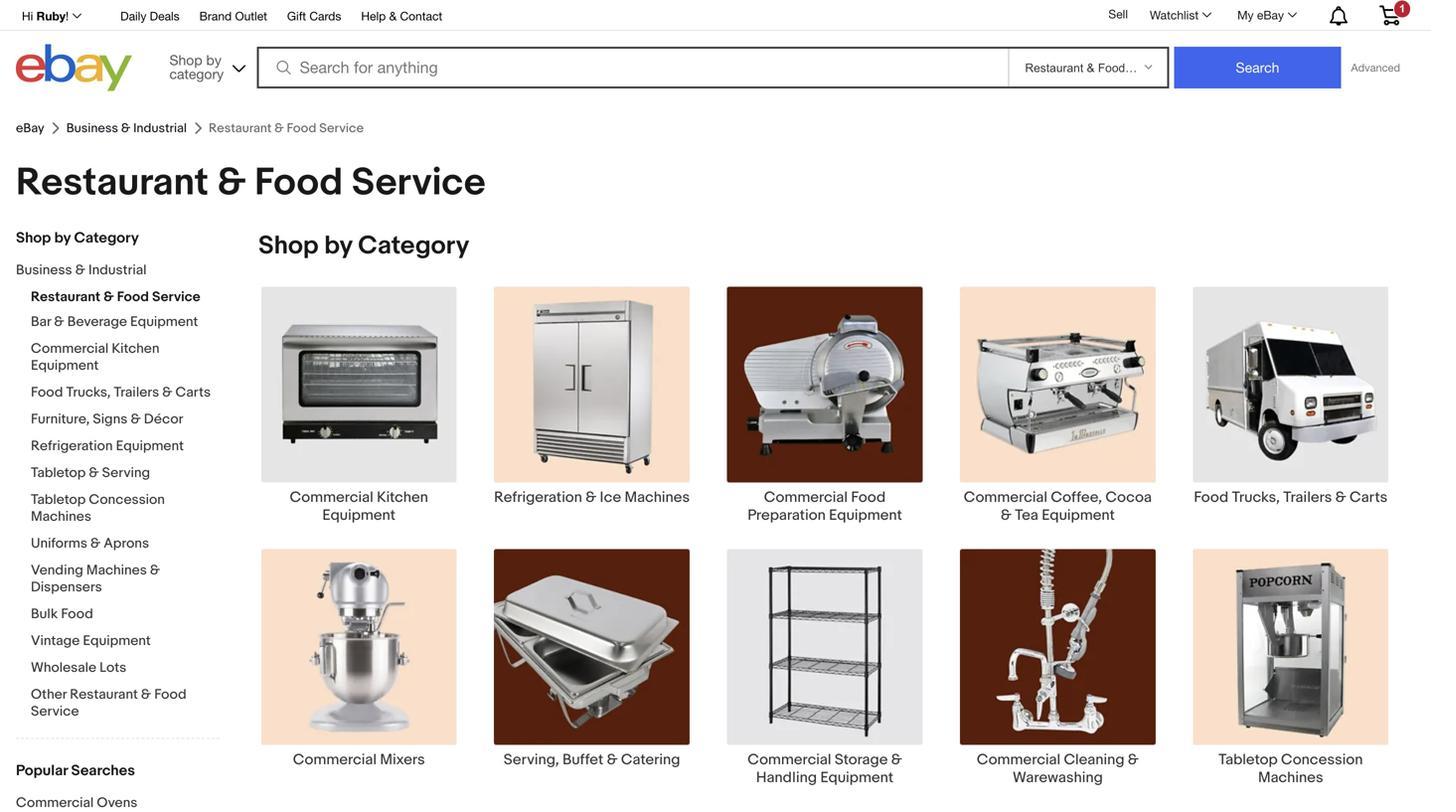 Task type: locate. For each thing, give the bounding box(es) containing it.
0 horizontal spatial ebay
[[16, 121, 44, 136]]

equipment inside commercial coffee, cocoa & tea equipment
[[1042, 507, 1116, 524]]

my ebay link
[[1227, 3, 1307, 27]]

0 vertical spatial tabletop concession machines link
[[31, 492, 220, 528]]

commercial inside commercial storage & handling equipment
[[748, 751, 832, 769]]

shop by category banner
[[11, 0, 1416, 96]]

category for the commercial food preparation equipment link
[[358, 231, 470, 262]]

1 horizontal spatial category
[[358, 231, 470, 262]]

1 vertical spatial refrigeration
[[494, 489, 583, 507]]

furniture,
[[31, 411, 90, 428]]

0 horizontal spatial shop by category
[[16, 229, 139, 247]]

storage
[[835, 751, 888, 769]]

commercial
[[31, 341, 109, 357], [290, 489, 374, 507], [764, 489, 848, 507], [964, 489, 1048, 507], [293, 751, 377, 769], [748, 751, 832, 769], [977, 751, 1061, 769]]

industrial up bar & beverage equipment link
[[89, 262, 147, 279]]

0 vertical spatial trailers
[[114, 384, 159, 401]]

industrial down category
[[133, 121, 187, 136]]

1 horizontal spatial shop by category
[[259, 231, 470, 262]]

food trucks, trailers & carts link for commercial cleaning & warewashing link
[[1175, 286, 1408, 507]]

serving,
[[504, 751, 560, 769]]

0 horizontal spatial category
[[74, 229, 139, 247]]

commercial for commercial storage & handling equipment
[[748, 751, 832, 769]]

refrigeration
[[31, 438, 113, 455], [494, 489, 583, 507]]

1 vertical spatial business
[[16, 262, 72, 279]]

0 horizontal spatial trucks,
[[66, 384, 111, 401]]

1 vertical spatial business & industrial link
[[16, 262, 205, 281]]

my ebay
[[1238, 8, 1285, 22]]

gift cards link
[[287, 6, 341, 28]]

help & contact
[[361, 9, 443, 23]]

1 vertical spatial ebay
[[16, 121, 44, 136]]

0 horizontal spatial commercial kitchen equipment link
[[31, 341, 220, 376]]

commercial inside the business & industrial restaurant & food service bar & beverage equipment commercial kitchen equipment food trucks, trailers & carts furniture, signs & décor refrigeration equipment tabletop & serving tabletop concession machines uniforms & aprons vending machines & dispensers bulk food vintage equipment wholesale lots other restaurant & food service
[[31, 341, 109, 357]]

restaurant & food service main content
[[0, 112, 1432, 808]]

furniture, signs & décor link
[[31, 411, 220, 430]]

service
[[352, 160, 486, 206], [152, 289, 201, 306], [31, 704, 79, 720]]

vending
[[31, 562, 83, 579]]

1 horizontal spatial ebay
[[1258, 8, 1285, 22]]

2 horizontal spatial service
[[352, 160, 486, 206]]

0 horizontal spatial shop
[[16, 229, 51, 247]]

commercial inside 'commercial food preparation equipment'
[[764, 489, 848, 507]]

list containing commercial kitchen equipment
[[235, 286, 1416, 808]]

business right ebay link
[[66, 121, 118, 136]]

0 horizontal spatial kitchen
[[112, 341, 160, 357]]

commercial inside commercial kitchen equipment
[[290, 489, 374, 507]]

by
[[206, 52, 222, 68], [54, 229, 71, 247], [324, 231, 353, 262]]

2 vertical spatial tabletop
[[1219, 751, 1278, 769]]

wholesale lots link
[[31, 660, 220, 679]]

industrial inside the business & industrial restaurant & food service bar & beverage equipment commercial kitchen equipment food trucks, trailers & carts furniture, signs & décor refrigeration equipment tabletop & serving tabletop concession machines uniforms & aprons vending machines & dispensers bulk food vintage equipment wholesale lots other restaurant & food service
[[89, 262, 147, 279]]

décor
[[144, 411, 183, 428]]

category
[[74, 229, 139, 247], [358, 231, 470, 262]]

0 horizontal spatial trailers
[[114, 384, 159, 401]]

equipment inside commercial storage & handling equipment
[[821, 769, 894, 787]]

0 vertical spatial ebay
[[1258, 8, 1285, 22]]

2 horizontal spatial shop
[[259, 231, 319, 262]]

business & industrial link up beverage
[[16, 262, 205, 281]]

1 horizontal spatial trailers
[[1284, 489, 1333, 507]]

ebay right my
[[1258, 8, 1285, 22]]

0 vertical spatial business & industrial link
[[66, 121, 187, 136]]

1 horizontal spatial carts
[[1350, 489, 1388, 507]]

0 horizontal spatial service
[[31, 704, 79, 720]]

trailers
[[114, 384, 159, 401], [1284, 489, 1333, 507]]

commercial inside the commercial cleaning & warewashing
[[977, 751, 1061, 769]]

tabletop
[[31, 465, 86, 482], [31, 492, 86, 509], [1219, 751, 1278, 769]]

carts inside the business & industrial restaurant & food service bar & beverage equipment commercial kitchen equipment food trucks, trailers & carts furniture, signs & décor refrigeration equipment tabletop & serving tabletop concession machines uniforms & aprons vending machines & dispensers bulk food vintage equipment wholesale lots other restaurant & food service
[[176, 384, 211, 401]]

my
[[1238, 8, 1255, 22]]

list
[[235, 286, 1416, 808]]

& inside commercial coffee, cocoa & tea equipment
[[1001, 507, 1012, 524]]

business
[[66, 121, 118, 136], [16, 262, 72, 279]]

& inside serving, buffet & catering link
[[607, 751, 618, 769]]

hi ruby !
[[22, 9, 69, 23]]

1 vertical spatial trailers
[[1284, 489, 1333, 507]]

shop by category for bar & beverage equipment link
[[16, 229, 139, 247]]

commercial coffee, cocoa & tea equipment
[[964, 489, 1153, 524]]

1 vertical spatial carts
[[1350, 489, 1388, 507]]

2 horizontal spatial by
[[324, 231, 353, 262]]

& inside commercial storage & handling equipment
[[892, 751, 903, 769]]

commercial inside commercial mixers link
[[293, 751, 377, 769]]

gift
[[287, 9, 306, 23]]

1 vertical spatial trucks,
[[1233, 489, 1281, 507]]

commercial cleaning & warewashing
[[977, 751, 1139, 787]]

vintage
[[31, 633, 80, 650]]

1 horizontal spatial refrigeration
[[494, 489, 583, 507]]

shop inside shop by category
[[169, 52, 202, 68]]

business for business & industrial
[[66, 121, 118, 136]]

0 horizontal spatial tabletop concession machines link
[[31, 492, 220, 528]]

hi
[[22, 9, 33, 23]]

1 horizontal spatial service
[[152, 289, 201, 306]]

machines
[[625, 489, 690, 507], [31, 509, 91, 526], [86, 562, 147, 579], [1259, 769, 1324, 787]]

restaurant up bar
[[31, 289, 100, 306]]

0 vertical spatial restaurant
[[16, 160, 209, 206]]

0 horizontal spatial by
[[54, 229, 71, 247]]

refrigeration down furniture,
[[31, 438, 113, 455]]

uniforms
[[31, 536, 87, 552]]

machines inside tabletop concession machines
[[1259, 769, 1324, 787]]

refrigeration equipment link
[[31, 438, 220, 457]]

0 vertical spatial refrigeration
[[31, 438, 113, 455]]

0 vertical spatial trucks,
[[66, 384, 111, 401]]

0 vertical spatial carts
[[176, 384, 211, 401]]

1 vertical spatial industrial
[[89, 262, 147, 279]]

1 vertical spatial restaurant
[[31, 289, 100, 306]]

1 horizontal spatial commercial kitchen equipment link
[[243, 286, 476, 524]]

&
[[389, 9, 397, 23], [121, 121, 130, 136], [217, 160, 246, 206], [75, 262, 85, 279], [104, 289, 114, 306], [54, 314, 64, 331], [162, 384, 172, 401], [131, 411, 141, 428], [89, 465, 99, 482], [586, 489, 597, 507], [1336, 489, 1347, 507], [1001, 507, 1012, 524], [91, 536, 101, 552], [150, 562, 160, 579], [141, 687, 151, 704], [607, 751, 618, 769], [892, 751, 903, 769], [1129, 751, 1139, 769]]

shop down deals
[[169, 52, 202, 68]]

restaurant down business & industrial on the top of the page
[[16, 160, 209, 206]]

mixers
[[380, 751, 425, 769]]

0 vertical spatial industrial
[[133, 121, 187, 136]]

restaurant
[[16, 160, 209, 206], [31, 289, 100, 306], [70, 687, 138, 704]]

1 vertical spatial tabletop concession machines link
[[1175, 548, 1408, 787]]

commercial kitchen equipment
[[290, 489, 429, 524]]

1 vertical spatial concession
[[1282, 751, 1364, 769]]

1 horizontal spatial kitchen
[[377, 489, 429, 507]]

shop for commercial mixers link
[[259, 231, 319, 262]]

by for furniture, signs & décor link
[[54, 229, 71, 247]]

shop up bar
[[16, 229, 51, 247]]

shop for furniture, signs & décor link
[[16, 229, 51, 247]]

business inside the business & industrial restaurant & food service bar & beverage equipment commercial kitchen equipment food trucks, trailers & carts furniture, signs & décor refrigeration equipment tabletop & serving tabletop concession machines uniforms & aprons vending machines & dispensers bulk food vintage equipment wholesale lots other restaurant & food service
[[16, 262, 72, 279]]

sell link
[[1100, 7, 1138, 21]]

0 vertical spatial concession
[[89, 492, 165, 509]]

cleaning
[[1065, 751, 1125, 769]]

list inside the "restaurant & food service" main content
[[235, 286, 1416, 808]]

kitchen inside commercial kitchen equipment
[[377, 489, 429, 507]]

2 vertical spatial restaurant
[[70, 687, 138, 704]]

1 vertical spatial kitchen
[[377, 489, 429, 507]]

tabletop inside tabletop concession machines
[[1219, 751, 1278, 769]]

1 horizontal spatial concession
[[1282, 751, 1364, 769]]

equipment
[[130, 314, 198, 331], [31, 357, 99, 374], [116, 438, 184, 455], [323, 507, 396, 524], [830, 507, 903, 524], [1042, 507, 1116, 524], [83, 633, 151, 650], [821, 769, 894, 787]]

refrigeration left ice
[[494, 489, 583, 507]]

1 horizontal spatial food trucks, trailers & carts link
[[1175, 286, 1408, 507]]

commercial for commercial cleaning & warewashing
[[977, 751, 1061, 769]]

0 vertical spatial tabletop
[[31, 465, 86, 482]]

ebay inside account navigation
[[1258, 8, 1285, 22]]

business & industrial link down category
[[66, 121, 187, 136]]

tabletop & serving link
[[31, 465, 220, 484]]

help
[[361, 9, 386, 23]]

watchlist link
[[1140, 3, 1221, 27]]

None submit
[[1175, 47, 1342, 89]]

daily
[[120, 9, 147, 23]]

business & industrial link
[[66, 121, 187, 136], [16, 262, 205, 281]]

1 horizontal spatial tabletop concession machines link
[[1175, 548, 1408, 787]]

0 horizontal spatial refrigeration
[[31, 438, 113, 455]]

0 horizontal spatial concession
[[89, 492, 165, 509]]

ebay
[[1258, 8, 1285, 22], [16, 121, 44, 136]]

refrigeration inside the business & industrial restaurant & food service bar & beverage equipment commercial kitchen equipment food trucks, trailers & carts furniture, signs & décor refrigeration equipment tabletop & serving tabletop concession machines uniforms & aprons vending machines & dispensers bulk food vintage equipment wholesale lots other restaurant & food service
[[31, 438, 113, 455]]

0 horizontal spatial carts
[[176, 384, 211, 401]]

tabletop concession machines link
[[31, 492, 220, 528], [1175, 548, 1408, 787]]

food trucks, trailers & carts link for left tabletop concession machines link
[[31, 384, 220, 403]]

concession inside the business & industrial restaurant & food service bar & beverage equipment commercial kitchen equipment food trucks, trailers & carts furniture, signs & décor refrigeration equipment tabletop & serving tabletop concession machines uniforms & aprons vending machines & dispensers bulk food vintage equipment wholesale lots other restaurant & food service
[[89, 492, 165, 509]]

0 vertical spatial business
[[66, 121, 118, 136]]

shop down restaurant & food service
[[259, 231, 319, 262]]

kitchen
[[112, 341, 160, 357], [377, 489, 429, 507]]

cards
[[310, 9, 341, 23]]

ebay left business & industrial on the top of the page
[[16, 121, 44, 136]]

industrial for business & industrial
[[133, 121, 187, 136]]

food trucks, trailers & carts link
[[1175, 286, 1408, 507], [31, 384, 220, 403]]

trailers inside the business & industrial restaurant & food service bar & beverage equipment commercial kitchen equipment food trucks, trailers & carts furniture, signs & décor refrigeration equipment tabletop & serving tabletop concession machines uniforms & aprons vending machines & dispensers bulk food vintage equipment wholesale lots other restaurant & food service
[[114, 384, 159, 401]]

trucks,
[[66, 384, 111, 401], [1233, 489, 1281, 507]]

refrigeration inside list
[[494, 489, 583, 507]]

1 horizontal spatial trucks,
[[1233, 489, 1281, 507]]

shop
[[169, 52, 202, 68], [16, 229, 51, 247], [259, 231, 319, 262]]

commercial inside commercial coffee, cocoa & tea equipment
[[964, 489, 1048, 507]]

beverage
[[67, 314, 127, 331]]

by inside shop by category
[[206, 52, 222, 68]]

1 horizontal spatial shop
[[169, 52, 202, 68]]

& inside help & contact 'link'
[[389, 9, 397, 23]]

0 vertical spatial kitchen
[[112, 341, 160, 357]]

1 horizontal spatial by
[[206, 52, 222, 68]]

& inside the commercial cleaning & warewashing
[[1129, 751, 1139, 769]]

business up bar
[[16, 262, 72, 279]]

0 horizontal spatial food trucks, trailers & carts link
[[31, 384, 220, 403]]

business & industrial
[[66, 121, 187, 136]]

restaurant down lots
[[70, 687, 138, 704]]



Task type: describe. For each thing, give the bounding box(es) containing it.
none submit inside shop by category banner
[[1175, 47, 1342, 89]]

concession inside tabletop concession machines
[[1282, 751, 1364, 769]]

industrial for business & industrial restaurant & food service bar & beverage equipment commercial kitchen equipment food trucks, trailers & carts furniture, signs & décor refrigeration equipment tabletop & serving tabletop concession machines uniforms & aprons vending machines & dispensers bulk food vintage equipment wholesale lots other restaurant & food service
[[89, 262, 147, 279]]

& inside refrigeration & ice machines link
[[586, 489, 597, 507]]

by for commercial mixers link
[[324, 231, 353, 262]]

ice
[[600, 489, 622, 507]]

catering
[[621, 751, 681, 769]]

warewashing
[[1013, 769, 1104, 787]]

lots
[[100, 660, 126, 677]]

commercial coffee, cocoa & tea equipment link
[[942, 286, 1175, 524]]

refrigeration & ice machines
[[494, 489, 690, 507]]

!
[[66, 9, 69, 23]]

commercial mixers
[[293, 751, 425, 769]]

commercial kitchen equipment link inside list
[[243, 286, 476, 524]]

1 link
[[1368, 0, 1413, 29]]

buffet
[[563, 751, 604, 769]]

food trucks, trailers & carts
[[1195, 489, 1388, 507]]

other
[[31, 687, 67, 704]]

0 vertical spatial service
[[352, 160, 486, 206]]

brand
[[200, 9, 232, 23]]

vintage equipment link
[[31, 633, 220, 652]]

Search for anything text field
[[260, 49, 1005, 87]]

commercial for commercial coffee, cocoa & tea equipment
[[964, 489, 1048, 507]]

equipment inside commercial kitchen equipment
[[323, 507, 396, 524]]

commercial storage & handling equipment
[[748, 751, 903, 787]]

commercial for commercial kitchen equipment
[[290, 489, 374, 507]]

bar & beverage equipment link
[[31, 314, 220, 333]]

advanced
[[1352, 61, 1401, 74]]

advanced link
[[1342, 48, 1411, 88]]

daily deals
[[120, 9, 180, 23]]

carts inside list
[[1350, 489, 1388, 507]]

other restaurant & food service link
[[31, 687, 220, 722]]

coffee,
[[1051, 489, 1103, 507]]

shop by category button
[[161, 44, 250, 87]]

dispensers
[[31, 579, 102, 596]]

equipment inside 'commercial food preparation equipment'
[[830, 507, 903, 524]]

commercial for commercial food preparation equipment
[[764, 489, 848, 507]]

bulk food link
[[31, 606, 220, 625]]

1 vertical spatial tabletop
[[31, 492, 86, 509]]

uniforms & aprons link
[[31, 536, 220, 554]]

business & industrial restaurant & food service bar & beverage equipment commercial kitchen equipment food trucks, trailers & carts furniture, signs & décor refrigeration equipment tabletop & serving tabletop concession machines uniforms & aprons vending machines & dispensers bulk food vintage equipment wholesale lots other restaurant & food service
[[16, 262, 211, 720]]

food inside 'commercial food preparation equipment'
[[852, 489, 886, 507]]

outlet
[[235, 9, 267, 23]]

restaurant & food service
[[16, 160, 486, 206]]

2 vertical spatial service
[[31, 704, 79, 720]]

commercial cleaning & warewashing link
[[942, 548, 1175, 787]]

refrigeration & ice machines link
[[476, 286, 709, 507]]

sell
[[1109, 7, 1129, 21]]

daily deals link
[[120, 6, 180, 28]]

brand outlet
[[200, 9, 267, 23]]

signs
[[93, 411, 128, 428]]

ebay link
[[16, 121, 44, 136]]

ruby
[[36, 9, 66, 23]]

trucks, inside list
[[1233, 489, 1281, 507]]

commercial storage & handling equipment link
[[709, 548, 942, 787]]

category
[[169, 66, 224, 82]]

serving, buffet & catering
[[504, 751, 681, 769]]

category for bar & beverage equipment link
[[74, 229, 139, 247]]

gift cards
[[287, 9, 341, 23]]

kitchen inside the business & industrial restaurant & food service bar & beverage equipment commercial kitchen equipment food trucks, trailers & carts furniture, signs & décor refrigeration equipment tabletop & serving tabletop concession machines uniforms & aprons vending machines & dispensers bulk food vintage equipment wholesale lots other restaurant & food service
[[112, 341, 160, 357]]

bulk
[[31, 606, 58, 623]]

handling
[[757, 769, 818, 787]]

1
[[1400, 2, 1406, 15]]

1 vertical spatial service
[[152, 289, 201, 306]]

commercial food preparation equipment
[[748, 489, 903, 524]]

bar
[[31, 314, 51, 331]]

serving
[[102, 465, 150, 482]]

business for business & industrial restaurant & food service bar & beverage equipment commercial kitchen equipment food trucks, trailers & carts furniture, signs & décor refrigeration equipment tabletop & serving tabletop concession machines uniforms & aprons vending machines & dispensers bulk food vintage equipment wholesale lots other restaurant & food service
[[16, 262, 72, 279]]

commercial for commercial mixers
[[293, 751, 377, 769]]

cocoa
[[1106, 489, 1153, 507]]

deals
[[150, 9, 180, 23]]

vending machines & dispensers link
[[31, 562, 220, 598]]

& inside food trucks, trailers & carts link
[[1336, 489, 1347, 507]]

tea
[[1016, 507, 1039, 524]]

contact
[[400, 9, 443, 23]]

account navigation
[[11, 0, 1416, 31]]

commercial mixers link
[[243, 548, 476, 769]]

trucks, inside the business & industrial restaurant & food service bar & beverage equipment commercial kitchen equipment food trucks, trailers & carts furniture, signs & décor refrigeration equipment tabletop & serving tabletop concession machines uniforms & aprons vending machines & dispensers bulk food vintage equipment wholesale lots other restaurant & food service
[[66, 384, 111, 401]]

help & contact link
[[361, 6, 443, 28]]

popular
[[16, 762, 68, 780]]

shop by category
[[169, 52, 224, 82]]

popular searches
[[16, 762, 135, 780]]

preparation
[[748, 507, 826, 524]]

watchlist
[[1151, 8, 1199, 22]]

aprons
[[104, 536, 149, 552]]

brand outlet link
[[200, 6, 267, 28]]

ebay inside the "restaurant & food service" main content
[[16, 121, 44, 136]]

serving, buffet & catering link
[[476, 548, 709, 769]]

commercial food preparation equipment link
[[709, 286, 942, 524]]

trailers inside food trucks, trailers & carts link
[[1284, 489, 1333, 507]]

wholesale
[[31, 660, 97, 677]]

shop by category for the commercial food preparation equipment link
[[259, 231, 470, 262]]

tabletop concession machines
[[1219, 751, 1364, 787]]

searches
[[71, 762, 135, 780]]



Task type: vqa. For each thing, say whether or not it's contained in the screenshot.
Seller to the top
no



